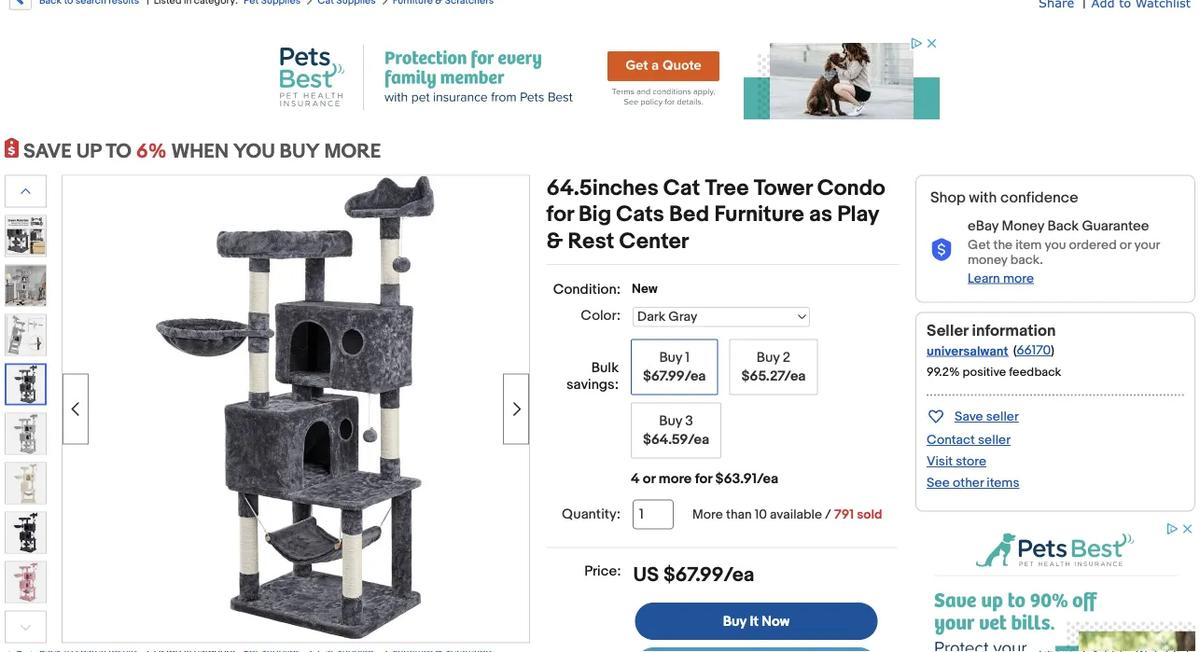 Task type: locate. For each thing, give the bounding box(es) containing it.
cat
[[664, 175, 700, 202]]

for
[[547, 202, 574, 228], [695, 471, 712, 488]]

ebay money back guarantee get the item you ordered or your money back. learn more
[[968, 218, 1160, 287]]

seller
[[986, 409, 1019, 425], [978, 433, 1011, 448]]

4 or more for $63.91/ea
[[631, 471, 779, 488]]

than
[[726, 507, 752, 523]]

0 vertical spatial for
[[547, 202, 574, 228]]

more down back. at the top of the page
[[1003, 271, 1034, 287]]

save seller button
[[927, 406, 1019, 427]]

us $67.99/ea
[[633, 563, 755, 588]]

or inside 64.5inches cat tree tower condo for big cats bed furniture as play & rest center "main content"
[[643, 471, 656, 488]]

ebay
[[968, 218, 999, 234]]

/
[[825, 507, 832, 523]]

bulk
[[592, 360, 619, 377]]

see other items link
[[927, 476, 1020, 491]]

seller down save seller on the right bottom of the page
[[978, 433, 1011, 448]]

price:
[[585, 563, 621, 580]]

seller for save
[[986, 409, 1019, 425]]

picture 10 of 12 image
[[6, 463, 46, 504]]

condition:
[[553, 281, 621, 298]]

0 vertical spatial seller
[[986, 409, 1019, 425]]

picture 11 of 12 image
[[6, 513, 46, 553]]

1 horizontal spatial or
[[1120, 237, 1132, 253]]

1 horizontal spatial more
[[1003, 271, 1034, 287]]

66170
[[1017, 343, 1051, 359]]

picture 8 of 12 image
[[7, 365, 45, 404]]

seller right "save"
[[986, 409, 1019, 425]]

or down the guarantee
[[1120, 237, 1132, 253]]

guarantee
[[1082, 218, 1150, 234]]

64.5inches cat tree tower condo for big cats bed furniture as play & rest center main content
[[547, 175, 899, 653]]

contact
[[927, 433, 975, 448]]

0 horizontal spatial more
[[659, 471, 692, 488]]

universalwant link
[[927, 343, 1009, 359]]

shop
[[931, 189, 966, 207]]

1 vertical spatial more
[[659, 471, 692, 488]]

buy inside the 'buy 3 $64.59/ea'
[[659, 413, 682, 430]]

99.2%
[[927, 365, 960, 379]]

see
[[927, 476, 950, 491]]

you
[[1045, 237, 1066, 253]]

10
[[755, 507, 767, 523]]

or right the 4
[[643, 471, 656, 488]]

seller inside button
[[986, 409, 1019, 425]]

seller inside contact seller visit store see other items
[[978, 433, 1011, 448]]

1 vertical spatial for
[[695, 471, 712, 488]]

back.
[[1011, 252, 1043, 268]]

0 horizontal spatial for
[[547, 202, 574, 228]]

confidence
[[1001, 189, 1079, 207]]

more
[[1003, 271, 1034, 287], [659, 471, 692, 488]]

more inside ebay money back guarantee get the item you ordered or your money back. learn more
[[1003, 271, 1034, 287]]

more
[[693, 507, 723, 523]]

buy it now
[[723, 613, 790, 630]]

save
[[23, 140, 72, 164]]

items
[[987, 476, 1020, 491]]

$64.59/ea
[[643, 432, 709, 449]]

1
[[685, 350, 690, 366]]

buy inside buy 2 $65.27/ea
[[757, 350, 780, 366]]

1 vertical spatial or
[[643, 471, 656, 488]]

tower
[[754, 175, 813, 202]]

buy for buy 1
[[659, 350, 682, 366]]

us
[[633, 563, 659, 588]]

64.5inches cat tree tower condo for big cats bed furniture as play & rest center
[[547, 175, 886, 255]]

positive
[[963, 365, 1007, 379]]

$65.27/ea
[[742, 368, 806, 385]]

for up more
[[695, 471, 712, 488]]

universalwant
[[927, 343, 1009, 359]]

big
[[579, 202, 612, 228]]

&
[[547, 228, 563, 255]]

furniture
[[714, 202, 805, 228]]

0 vertical spatial or
[[1120, 237, 1132, 253]]

1 vertical spatial seller
[[978, 433, 1011, 448]]

you
[[233, 140, 275, 164]]

now
[[762, 613, 790, 630]]

0 horizontal spatial or
[[643, 471, 656, 488]]

buy left 1
[[659, 350, 682, 366]]

0 vertical spatial more
[[1003, 271, 1034, 287]]

money
[[1002, 218, 1045, 234]]

1 vertical spatial $67.99/ea
[[664, 563, 755, 588]]

buy
[[659, 350, 682, 366], [757, 350, 780, 366], [659, 413, 682, 430], [723, 613, 747, 630]]

back
[[1048, 218, 1079, 234]]

for left big
[[547, 202, 574, 228]]

2
[[783, 350, 791, 366]]

seller information universalwant ( 66170 ) 99.2% positive feedback
[[927, 322, 1062, 379]]

)
[[1051, 343, 1055, 359]]

it
[[750, 613, 759, 630]]

store
[[956, 454, 987, 470]]

more down $64.59/ea
[[659, 471, 692, 488]]

$67.99/ea
[[643, 368, 706, 385], [664, 563, 755, 588]]

791
[[834, 507, 854, 523]]

64.5inches
[[547, 175, 659, 202]]

buy left 3
[[659, 413, 682, 430]]

visit store link
[[927, 454, 987, 470]]

buy
[[280, 140, 320, 164]]

0 vertical spatial advertisement region
[[260, 35, 940, 119]]

buy inside the "buy 1 $67.99/ea"
[[659, 350, 682, 366]]

visit
[[927, 454, 953, 470]]

buy 1 $67.99/ea
[[643, 350, 706, 385]]

as
[[809, 202, 833, 228]]

buy left 2
[[757, 350, 780, 366]]

$67.99/ea down 1
[[643, 368, 706, 385]]

more than 10 available / 791 sold
[[693, 507, 883, 523]]

when
[[171, 140, 229, 164]]

$67.99/ea down more
[[664, 563, 755, 588]]

picture 9 of 12 image
[[6, 414, 46, 454]]

buy 3 $64.59/ea
[[643, 413, 709, 449]]

advertisement region
[[260, 35, 940, 119], [916, 521, 1196, 653]]



Task type: describe. For each thing, give the bounding box(es) containing it.
buy for buy 3
[[659, 413, 682, 430]]

money
[[968, 252, 1008, 268]]

bulk savings:
[[567, 360, 619, 393]]

picture 7 of 12 image
[[6, 315, 46, 355]]

66170 link
[[1017, 343, 1051, 359]]

sold
[[857, 507, 883, 523]]

other
[[953, 476, 984, 491]]

Quantity: text field
[[633, 500, 674, 530]]

buy left it
[[723, 613, 747, 630]]

quantity:
[[562, 506, 621, 523]]

ordered
[[1069, 237, 1117, 253]]

tree
[[705, 175, 749, 202]]

save seller
[[955, 409, 1019, 425]]

savings:
[[567, 377, 619, 393]]

more inside 64.5inches cat tree tower condo for big cats bed furniture as play & rest center "main content"
[[659, 471, 692, 488]]

up
[[76, 140, 101, 164]]

with
[[969, 189, 997, 207]]

picture 5 of 12 image
[[6, 216, 46, 256]]

3
[[685, 413, 693, 430]]

1 horizontal spatial for
[[695, 471, 712, 488]]

get
[[968, 237, 991, 253]]

bed
[[669, 202, 710, 228]]

4
[[631, 471, 640, 488]]

cats
[[616, 202, 664, 228]]

save
[[955, 409, 984, 425]]

for inside 64.5inches cat tree tower condo for big cats bed furniture as play & rest center
[[547, 202, 574, 228]]

color
[[581, 307, 617, 324]]

center
[[619, 228, 689, 255]]

play
[[837, 202, 879, 228]]

(
[[1013, 343, 1017, 359]]

item
[[1016, 237, 1042, 253]]

to
[[106, 140, 132, 164]]

feedback
[[1009, 365, 1062, 379]]

$63.91/ea
[[716, 471, 779, 488]]

picture 6 of 12 image
[[6, 266, 46, 306]]

64.5inches cat tree tower condo for big cats bed furniture as play & rest center - picture 8 of 12 image
[[63, 174, 529, 641]]

buy for buy 2
[[757, 350, 780, 366]]

information
[[972, 322, 1056, 341]]

buy it now link
[[635, 603, 878, 640]]

condo
[[817, 175, 886, 202]]

learn
[[968, 271, 1000, 287]]

with details__icon image
[[931, 239, 953, 262]]

or inside ebay money back guarantee get the item you ordered or your money back. learn more
[[1120, 237, 1132, 253]]

6%
[[136, 140, 167, 164]]

picture 12 of 12 image
[[6, 562, 46, 603]]

0 vertical spatial $67.99/ea
[[643, 368, 706, 385]]

rest
[[568, 228, 615, 255]]

contact seller link
[[927, 433, 1011, 448]]

new
[[632, 281, 658, 297]]

shop with confidence
[[931, 189, 1079, 207]]

available
[[770, 507, 822, 523]]

your
[[1135, 237, 1160, 253]]

contact seller visit store see other items
[[927, 433, 1020, 491]]

save up to 6% when you buy more
[[23, 140, 381, 164]]

the
[[994, 237, 1013, 253]]

learn more link
[[968, 271, 1034, 287]]

seller
[[927, 322, 969, 341]]

buy 2 $65.27/ea
[[742, 350, 806, 385]]

1 vertical spatial advertisement region
[[916, 521, 1196, 653]]

more
[[324, 140, 381, 164]]

seller for contact
[[978, 433, 1011, 448]]



Task type: vqa. For each thing, say whether or not it's contained in the screenshot.
for
yes



